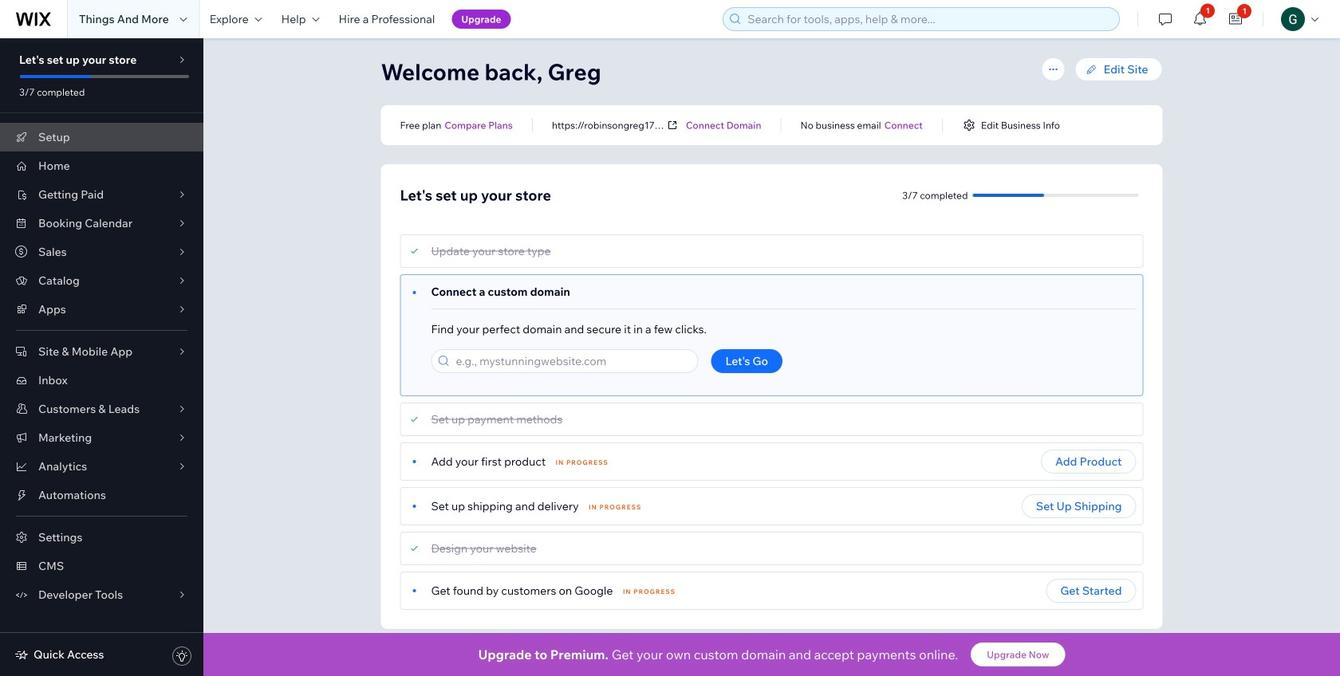 Task type: locate. For each thing, give the bounding box(es) containing it.
e.g., mystunningwebsite.com field
[[451, 350, 693, 373]]

sidebar element
[[0, 38, 203, 677]]



Task type: describe. For each thing, give the bounding box(es) containing it.
Search for tools, apps, help & more... field
[[743, 8, 1115, 30]]



Task type: vqa. For each thing, say whether or not it's contained in the screenshot.
e.g., mystunningwebsite.com FIELD
yes



